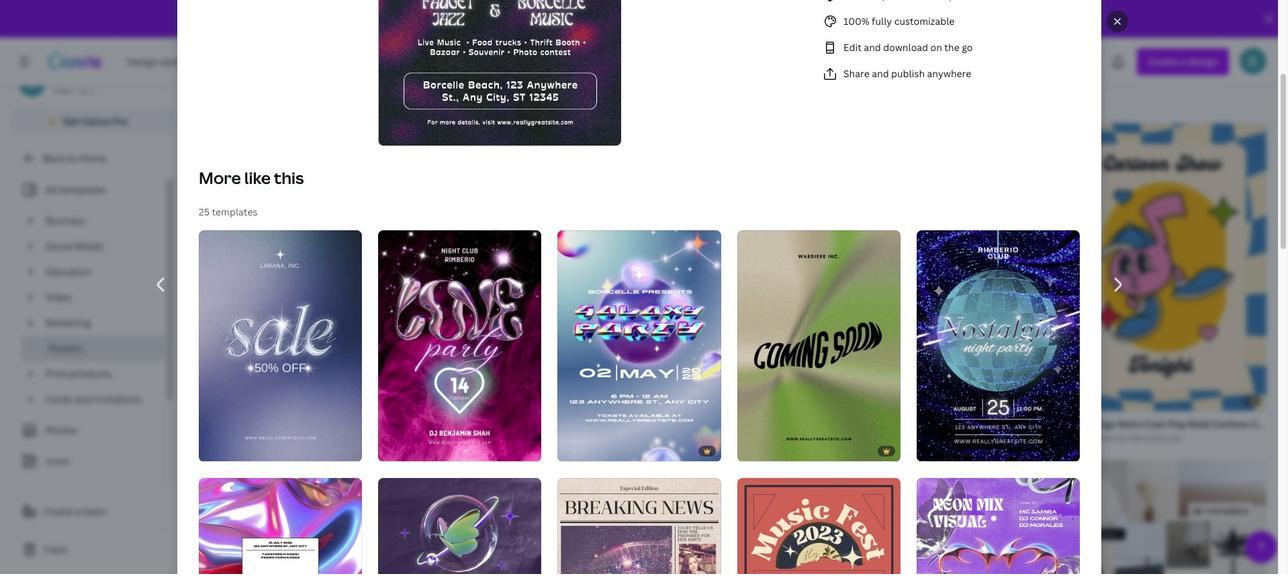 Task type: locate. For each thing, give the bounding box(es) containing it.
pink black valentines day party poster image
[[378, 230, 541, 461]]

comfort
[[377, 398, 415, 411]]

maria
[[1129, 433, 1151, 444]]

logo
[[910, 433, 929, 444]]

scrapbook up poster by nassyart link
[[757, 401, 806, 414]]

1 horizontal spatial to
[[302, 398, 312, 411]]

1 horizontal spatial pro
[[539, 12, 556, 25]]

share and publish anywhere
[[843, 67, 971, 80]]

cards and invitations link
[[40, 387, 157, 412]]

0 horizontal spatial all
[[46, 183, 57, 196]]

brown up style
[[432, 81, 461, 94]]

brown minimalist scrapbook personal profile all about me poster image
[[844, 0, 1047, 74]]

1 vertical spatial all
[[46, 183, 57, 196]]

and right edit
[[864, 41, 881, 54]]

2 brown from the left
[[871, 81, 900, 94]]

to right "back"
[[67, 152, 77, 165]]

beige left collage
[[651, 401, 677, 414]]

1 vertical spatial pro
[[112, 115, 128, 128]]

back to home link
[[11, 145, 175, 172]]

1 vertical spatial beige
[[1090, 418, 1116, 431]]

1 vertical spatial templates
[[212, 206, 257, 218]]

months.
[[621, 12, 659, 25]]

1 horizontal spatial personal
[[715, 401, 755, 414]]

download
[[883, 41, 928, 54]]

0 horizontal spatial minimalist
[[903, 81, 951, 94]]

business up social
[[46, 214, 86, 227]]

by
[[459, 96, 469, 107], [1118, 96, 1127, 107], [240, 413, 249, 425], [459, 416, 469, 428], [679, 416, 688, 428], [898, 433, 908, 444], [1118, 433, 1127, 444]]

white orange gradient photocentric music festival poster poster by logo and art / vibrant design resources
[[871, 418, 1136, 444]]

a
[[75, 505, 81, 518]]

personal
[[54, 71, 94, 83], [1004, 81, 1044, 94], [715, 401, 755, 414]]

icons link
[[19, 449, 157, 474]]

media
[[75, 240, 103, 253]]

poster by antler link
[[212, 412, 389, 426]]

get left out
[[314, 398, 331, 411]]

25 templates
[[199, 206, 257, 218]]

retro
[[1118, 418, 1143, 431]]

by left the marissa
[[459, 96, 469, 107]]

0 horizontal spatial canva
[[82, 115, 110, 128]]

pro left for
[[539, 12, 556, 25]]

personal left profile
[[1004, 81, 1044, 94]]

all inside "beige collage personal scrapbook all about me poster poster by nassyart"
[[809, 401, 821, 414]]

0 horizontal spatial business
[[46, 214, 86, 227]]

pro up back to home link
[[112, 115, 128, 128]]

0 horizontal spatial pro
[[112, 115, 128, 128]]

by left logo
[[898, 433, 908, 444]]

1 horizontal spatial brown
[[871, 81, 900, 94]]

icons
[[46, 455, 70, 468]]

photos
[[46, 424, 78, 437]]

0 vertical spatial templates
[[60, 183, 105, 196]]

free •
[[54, 85, 77, 97]]

pro
[[539, 12, 556, 25], [112, 115, 128, 128]]

and right 'cards' on the left
[[74, 393, 91, 406]]

0 horizontal spatial me
[[853, 401, 868, 414]]

by down retro
[[1118, 433, 1127, 444]]

1 vertical spatial get
[[314, 398, 331, 411]]

green gray grainy gradient coming soon poster image
[[737, 230, 900, 461]]

0 vertical spatial about
[[1093, 81, 1121, 94]]

scrapbook
[[953, 81, 1002, 94], [757, 401, 806, 414]]

0 vertical spatial business
[[324, 62, 365, 74]]

1 horizontal spatial scrapbook
[[953, 81, 1002, 94]]

and left art
[[931, 433, 945, 444]]

print
[[46, 367, 68, 380]]

25
[[199, 206, 209, 218]]

minimalist black and white mom definition poster image
[[844, 460, 1047, 574]]

canva
[[508, 12, 537, 25], [82, 115, 110, 128]]

feature
[[566, 97, 601, 110]]

share
[[843, 67, 869, 80]]

me
[[1123, 81, 1137, 94], [853, 401, 868, 414]]

and inside navy and white modern business workshop poster link
[[238, 62, 255, 74]]

pink and violet iridescent gradient metallic modern invitation show event poster image
[[199, 478, 362, 574]]

anywhere
[[927, 67, 971, 80]]

beige for beige collage personal scrapbook all about me poster
[[651, 401, 677, 414]]

create a team
[[43, 505, 106, 518]]

by left yellow
[[459, 416, 469, 428]]

poster by logo and art / vibrant design resources link
[[871, 432, 1065, 445]]

create a team button
[[11, 498, 175, 525]]

black white green tactile psychedelic music portrait psychedelic poster image
[[378, 478, 541, 574]]

beige inside "beige collage personal scrapbook all about me poster poster by nassyart"
[[651, 401, 677, 414]]

get down •
[[63, 115, 79, 128]]

poster
[[634, 401, 664, 414]]

0 horizontal spatial about
[[823, 401, 851, 414]]

memphis
[[235, 398, 277, 411]]

beige for beige retro cool pop bold cartoon characte
[[1090, 418, 1116, 431]]

100% fully customizable
[[843, 15, 954, 28]]

blue memphis how to get out from comfort zone poster link
[[212, 398, 472, 412]]

by inside "blue memphis how to get out from comfort zone poster poster by antler"
[[240, 413, 249, 425]]

education
[[46, 265, 92, 278]]

by down collage
[[679, 416, 688, 428]]

print-
[[349, 97, 374, 110]]

gradient
[[935, 418, 975, 431]]

to
[[67, 152, 77, 165], [302, 398, 312, 411]]

cool
[[1145, 418, 1167, 431]]

photos link
[[19, 418, 157, 443]]

abao's
[[502, 96, 528, 107]]

by down memphis
[[240, 413, 249, 425]]

1 vertical spatial business
[[46, 214, 86, 227]]

poster by designs for makers link
[[1090, 95, 1267, 109]]

templates right 25
[[212, 206, 257, 218]]

templates down back to home
[[60, 183, 105, 196]]

by inside black minimalist christmas eve dinner party poster poster by yellow bananas
[[459, 416, 469, 428]]

calligraphy
[[1197, 81, 1249, 94]]

social
[[46, 240, 73, 253]]

0 horizontal spatial white
[[257, 62, 284, 74]]

0 horizontal spatial brown
[[432, 81, 461, 94]]

white left modern
[[257, 62, 284, 74]]

beige retro cool pop bold cartoon character poster image
[[1064, 124, 1267, 411]]

to up poster by antler "link"
[[302, 398, 312, 411]]

black white minimalist calligraphy welcome link
[[1090, 81, 1288, 95]]

by left designs
[[1118, 96, 1127, 107]]

profile
[[1046, 81, 1076, 94]]

edit and download on the go
[[843, 41, 973, 54]]

1 horizontal spatial white
[[871, 418, 898, 431]]

top level navigation element
[[118, 48, 540, 75]]

🎁
[[456, 12, 468, 25]]

marketing
[[46, 316, 91, 329]]

about inside "beige collage personal scrapbook all about me poster poster by nassyart"
[[823, 401, 851, 414]]

1 horizontal spatial templates
[[212, 206, 257, 218]]

0 horizontal spatial scrapbook
[[757, 401, 806, 414]]

black
[[1090, 81, 1115, 94]]

navy and white modern business workshop poster link
[[212, 61, 445, 76]]

by inside the black white minimalist calligraphy welcome poster by designs for makers
[[1118, 96, 1127, 107]]

brown illustrated fall festival poster image
[[624, 0, 828, 58]]

2 vertical spatial white
[[871, 418, 898, 431]]

1 vertical spatial me
[[853, 401, 868, 414]]

white orange gradient photocentric music festival poster link
[[871, 417, 1136, 432]]

scrapbook inside "beige collage personal scrapbook all about me poster poster by nassyart"
[[757, 401, 806, 414]]

white left orange
[[871, 418, 898, 431]]

poster inside the beige retro cool pop bold cartoon characte poster by maria bouvier
[[1090, 433, 1116, 444]]

1 vertical spatial canva
[[82, 115, 110, 128]]

style button
[[429, 91, 485, 118]]

blue gray gradient minimalistic sale poster image
[[199, 230, 362, 461]]

minimalist up for
[[1146, 81, 1194, 94]]

the right for
[[574, 12, 590, 25]]

2 horizontal spatial white
[[1118, 81, 1144, 94]]

0 vertical spatial to
[[67, 152, 77, 165]]

poster inside black minimalist christmas eve dinner party poster poster by yellow bananas
[[432, 416, 457, 428]]

0 horizontal spatial personal
[[54, 71, 94, 83]]

1 vertical spatial scrapbook
[[757, 401, 806, 414]]

list
[[822, 0, 1080, 82]]

feature button
[[558, 91, 625, 118]]

beige inside the beige retro cool pop bold cartoon characte poster by maria bouvier
[[1090, 418, 1116, 431]]

1 horizontal spatial canva
[[508, 12, 537, 25]]

black minimalist christmas eve dinner party poster link
[[432, 401, 664, 415]]

beige left retro
[[1090, 418, 1116, 431]]

scrapbook down anywhere
[[953, 81, 1002, 94]]

1 horizontal spatial get
[[314, 398, 331, 411]]

0 vertical spatial get
[[63, 115, 79, 128]]

minimalist
[[458, 401, 507, 414]]

purple psychedelic party event poster image
[[916, 478, 1080, 574]]

poster by maria bouvier link
[[1090, 432, 1267, 446]]

to inside "blue memphis how to get out from comfort zone poster poster by antler"
[[302, 398, 312, 411]]

1 horizontal spatial the
[[944, 41, 959, 54]]

personal up •
[[54, 71, 94, 83]]

and
[[864, 41, 881, 54], [238, 62, 255, 74], [872, 67, 889, 80], [74, 393, 91, 406], [931, 433, 945, 444]]

business
[[324, 62, 365, 74], [46, 214, 86, 227]]

2 horizontal spatial all
[[1078, 81, 1091, 94]]

personal inside "beige collage personal scrapbook all about me poster poster by nassyart"
[[715, 401, 755, 414]]

the left go at top
[[944, 41, 959, 54]]

minimalist down publish
[[903, 81, 951, 94]]

brown creative vintage rustic motivational quote poster link
[[432, 80, 693, 95]]

1 vertical spatial the
[[944, 41, 959, 54]]

cards and invitations
[[46, 393, 142, 406]]

and right share at the top right of page
[[872, 67, 889, 80]]

0 horizontal spatial templates
[[60, 183, 105, 196]]

all inside all templates link
[[46, 183, 57, 196]]

1 vertical spatial to
[[302, 398, 312, 411]]

and inside cards and invitations link
[[74, 393, 91, 406]]

posters
[[48, 342, 83, 355]]

0 horizontal spatial get
[[63, 115, 79, 128]]

1 vertical spatial white
[[1118, 81, 1144, 94]]

and right navy
[[238, 62, 255, 74]]

brown down share and publish anywhere
[[871, 81, 900, 94]]

2 vertical spatial all
[[809, 401, 821, 414]]

2 minimalist from the left
[[1146, 81, 1194, 94]]

0 vertical spatial canva
[[508, 12, 537, 25]]

team
[[83, 505, 106, 518]]

party
[[607, 401, 632, 414]]

0 horizontal spatial the
[[574, 12, 590, 25]]

and for edit
[[864, 41, 881, 54]]

brown inside brown creative vintage rustic motivational quote poster poster by marissa abao's images
[[432, 81, 461, 94]]

beige aesthetic moodboard photo collage vision board poster image
[[1064, 460, 1267, 574]]

white
[[257, 62, 284, 74], [1118, 81, 1144, 94], [871, 418, 898, 431]]

1 horizontal spatial all
[[809, 401, 821, 414]]

get
[[63, 115, 79, 128], [314, 398, 331, 411]]

1 brown from the left
[[432, 81, 461, 94]]

canva down "1"
[[82, 115, 110, 128]]

0 vertical spatial beige
[[651, 401, 677, 414]]

1 horizontal spatial me
[[1123, 81, 1137, 94]]

zone
[[417, 398, 440, 411]]

personal up poster by nassyart link
[[715, 401, 755, 414]]

100%
[[843, 15, 869, 28]]

minimalist
[[903, 81, 951, 94], [1146, 81, 1194, 94]]

white up designs
[[1118, 81, 1144, 94]]

bananas
[[498, 416, 530, 428]]

publish
[[891, 67, 925, 80]]

black white minimalist calligraphy welcome wedding sign poster image
[[1064, 0, 1267, 74]]

business up print-
[[324, 62, 365, 74]]

canva right 'off'
[[508, 12, 537, 25]]

0 horizontal spatial beige
[[651, 401, 677, 414]]

motivational
[[572, 81, 630, 94]]

1 vertical spatial about
[[823, 401, 851, 414]]

blue
[[212, 398, 233, 411]]

1 horizontal spatial beige
[[1090, 418, 1116, 431]]

brown for brown minimalist scrapbook personal profile all about me poster
[[871, 81, 900, 94]]

1 horizontal spatial minimalist
[[1146, 81, 1194, 94]]

None search field
[[643, 48, 1046, 75]]

social media
[[46, 240, 103, 253]]

2 horizontal spatial personal
[[1004, 81, 1044, 94]]



Task type: describe. For each thing, give the bounding box(es) containing it.
get canva pro
[[63, 115, 128, 128]]

0 vertical spatial white
[[257, 62, 284, 74]]

poster by marissa abao's images link
[[432, 95, 608, 109]]

blue purple gradient galaxy party poster image
[[557, 230, 721, 461]]

customizable
[[894, 15, 954, 28]]

and for navy
[[238, 62, 255, 74]]

products
[[70, 367, 111, 380]]

design
[[997, 433, 1023, 444]]

get canva pro button
[[11, 109, 175, 134]]

3
[[614, 12, 620, 25]]

dark blue retro dreamy night party poster image
[[916, 230, 1080, 461]]

beige collage personal scrapbook all about me poster link
[[651, 401, 899, 415]]

off
[[493, 12, 506, 25]]

1 minimalist from the left
[[903, 81, 951, 94]]

photocentric
[[977, 418, 1037, 431]]

beige minimalist feminine collage introduction about me poster image
[[185, 441, 389, 574]]

1
[[89, 85, 94, 97]]

templates for 25 templates
[[212, 206, 257, 218]]

white inside the black white minimalist calligraphy welcome poster by designs for makers
[[1118, 81, 1144, 94]]

the inside list
[[944, 41, 959, 54]]

free
[[54, 85, 71, 97]]

brown creative vintage rustic motivational quote poster image
[[405, 0, 608, 74]]

welcome
[[1251, 81, 1288, 94]]

makers
[[1176, 96, 1204, 107]]

christmas
[[509, 401, 554, 414]]

orange
[[900, 418, 933, 431]]

bouvier
[[1153, 433, 1183, 444]]

this
[[274, 167, 304, 189]]

print products
[[46, 367, 111, 380]]

0 vertical spatial pro
[[539, 12, 556, 25]]

for
[[1162, 96, 1174, 107]]

me inside "beige collage personal scrapbook all about me poster poster by nassyart"
[[853, 401, 868, 414]]

1 horizontal spatial about
[[1093, 81, 1121, 94]]

on
[[930, 41, 942, 54]]

first
[[592, 12, 612, 25]]

beige retro cool pop bold cartoon characte poster by maria bouvier
[[1090, 418, 1288, 444]]

minimalist inside the black white minimalist calligraphy welcome poster by designs for makers
[[1146, 81, 1194, 94]]

print-ready
[[349, 97, 400, 110]]

0 horizontal spatial to
[[67, 152, 77, 165]]

templates for all templates
[[60, 183, 105, 196]]

resources
[[1025, 433, 1065, 444]]

beige collage personal scrapbook all about me poster poster by nassyart
[[651, 401, 899, 428]]

retro maroon aesthetic music and concert fest event calendar poster image
[[737, 478, 900, 574]]

pro inside button
[[112, 115, 128, 128]]

list containing 100% fully customizable
[[822, 0, 1080, 82]]

quote
[[632, 81, 661, 94]]

and inside white orange gradient photocentric music festival poster poster by logo and art / vibrant design resources
[[931, 433, 945, 444]]

ready
[[374, 97, 400, 110]]

brown creative vintage rustic motivational quote poster poster by marissa abao's images
[[432, 81, 693, 107]]

vibrant
[[966, 433, 995, 444]]

video link
[[40, 285, 157, 310]]

get inside "blue memphis how to get out from comfort zone poster poster by antler"
[[314, 398, 331, 411]]

brown minimalist scrapbook personal profile all about me poster
[[871, 81, 1169, 94]]

0 vertical spatial the
[[574, 12, 590, 25]]

0 vertical spatial all
[[1078, 81, 1091, 94]]

all templates
[[46, 183, 105, 196]]

navy and white modern business workshop poster
[[212, 62, 445, 74]]

nassyart
[[690, 416, 725, 428]]

black minimalist christmas eve dinner party poster image
[[405, 123, 608, 395]]

marketing link
[[40, 310, 157, 336]]

poster inside the black white minimalist calligraphy welcome poster by designs for makers
[[1090, 96, 1116, 107]]

get inside button
[[63, 115, 79, 128]]

characte
[[1252, 418, 1288, 431]]

brown for brown creative vintage rustic motivational quote poster poster by marissa abao's images
[[432, 81, 461, 94]]

fully
[[872, 15, 892, 28]]

and for cards
[[74, 393, 91, 406]]

more like this
[[199, 167, 304, 189]]

trash link
[[11, 537, 175, 564]]

style
[[437, 97, 460, 110]]

and for share
[[872, 67, 889, 80]]

from
[[352, 398, 374, 411]]

poster by yellow bananas link
[[432, 415, 608, 429]]

poster by nassyart link
[[651, 415, 828, 429]]

video
[[46, 291, 72, 304]]

rustic
[[541, 81, 570, 94]]

like
[[244, 167, 270, 189]]

0 vertical spatial scrapbook
[[953, 81, 1002, 94]]

designs
[[1129, 96, 1160, 107]]

more
[[199, 167, 241, 189]]

go
[[962, 41, 973, 54]]

canva inside button
[[82, 115, 110, 128]]

cards
[[46, 393, 72, 406]]

🎁 50% off canva pro for the first 3 months. limited time offer.
[[456, 12, 748, 25]]

white orange gradient photocentric music festival poster image
[[844, 124, 1047, 411]]

pop
[[1169, 418, 1187, 431]]

beige and brown minimalist aesthetic personal profile about me poster image
[[405, 444, 608, 574]]

by inside the beige retro cool pop bold cartoon characte poster by maria bouvier
[[1118, 433, 1127, 444]]

0 vertical spatial me
[[1123, 81, 1137, 94]]

by inside white orange gradient photocentric music festival poster poster by logo and art / vibrant design resources
[[898, 433, 908, 444]]

black white minimalist calligraphy welcome poster by designs for makers
[[1090, 81, 1288, 107]]

how
[[280, 398, 300, 411]]

navy and white modern business workshop poster image
[[185, 0, 389, 55]]

beige collage personal scrapbook all about me poster image
[[624, 107, 828, 395]]

workshop
[[367, 62, 413, 74]]

black vintage newspaper birthday party poster image
[[557, 478, 721, 574]]

business inside "link"
[[46, 214, 86, 227]]

colorful minimalist design process infographic poster image
[[624, 444, 828, 574]]

edit
[[843, 41, 861, 54]]

back to home
[[43, 152, 106, 165]]

modern
[[286, 62, 322, 74]]

black minimalist christmas eve dinner party poster poster by yellow bananas
[[432, 401, 664, 428]]

create
[[43, 505, 73, 518]]

cartoon
[[1212, 418, 1250, 431]]

beige retro cool pop bold cartoon characte link
[[1090, 417, 1288, 432]]

out
[[333, 398, 350, 411]]

creative
[[464, 81, 502, 94]]

by inside "beige collage personal scrapbook all about me poster poster by nassyart"
[[679, 416, 688, 428]]

white inside white orange gradient photocentric music festival poster poster by logo and art / vibrant design resources
[[871, 418, 898, 431]]

art
[[947, 433, 959, 444]]

/
[[961, 433, 964, 444]]

by inside brown creative vintage rustic motivational quote poster poster by marissa abao's images
[[459, 96, 469, 107]]

for
[[558, 12, 572, 25]]

blue memphis how to get out from comfort zone poster image
[[185, 104, 389, 392]]

education link
[[40, 259, 157, 285]]

dinner
[[575, 401, 605, 414]]

all templates link
[[19, 177, 157, 203]]

1 horizontal spatial business
[[324, 62, 365, 74]]



Task type: vqa. For each thing, say whether or not it's contained in the screenshot.
DESIGN
yes



